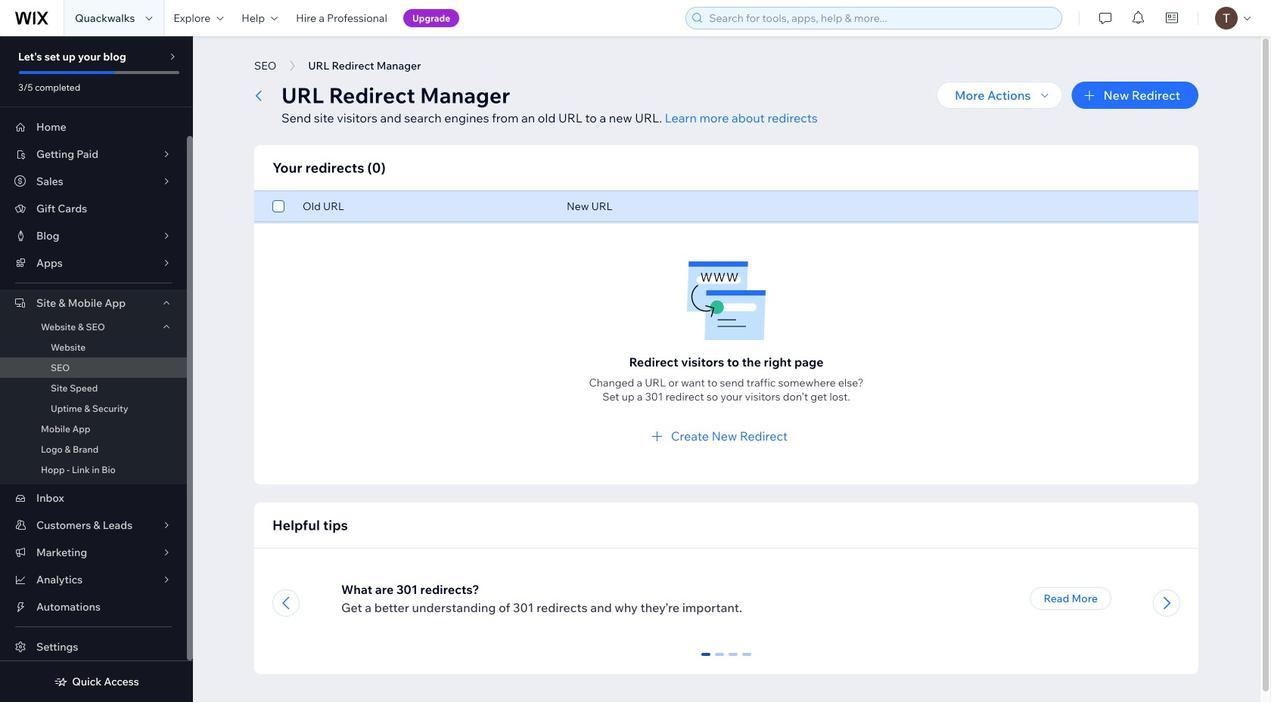 Task type: locate. For each thing, give the bounding box(es) containing it.
None checkbox
[[272, 197, 284, 216]]

sidebar element
[[0, 36, 193, 703]]

Search for tools, apps, help & more... field
[[705, 8, 1057, 29]]



Task type: vqa. For each thing, say whether or not it's contained in the screenshot.
Sidebar element
yes



